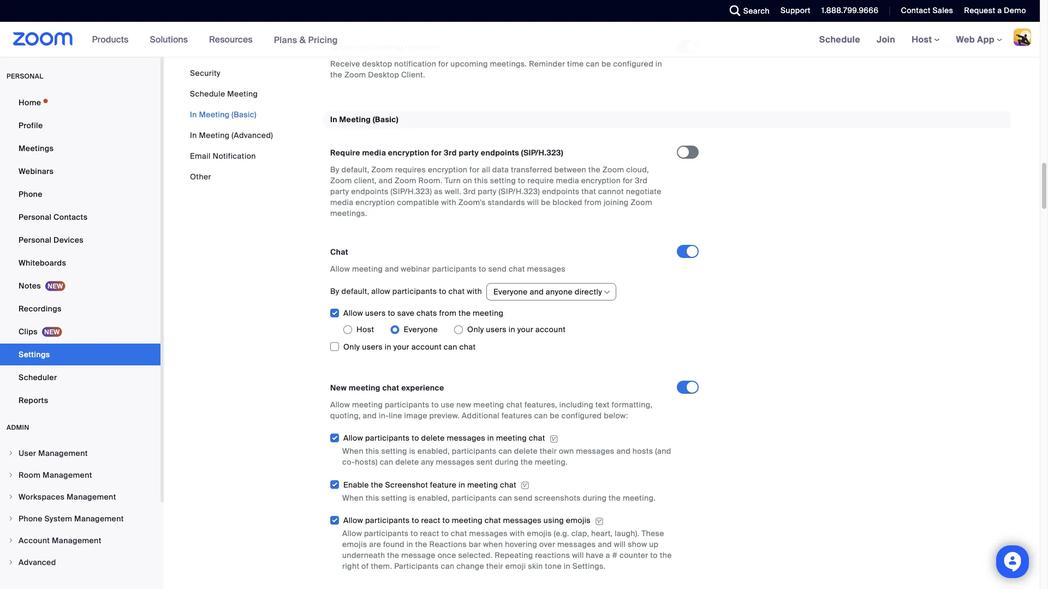 Task type: describe. For each thing, give the bounding box(es) containing it.
management down the workspaces management menu item
[[74, 514, 124, 524]]

advanced
[[19, 558, 56, 568]]

for down cloud,
[[623, 176, 633, 186]]

quoting,
[[330, 411, 361, 421]]

reminder
[[529, 59, 566, 69]]

the up message
[[415, 540, 428, 550]]

enabled, for feature
[[418, 494, 450, 504]]

right image for phone system management
[[8, 516, 14, 523]]

clips
[[19, 327, 38, 337]]

require
[[528, 176, 554, 186]]

participants inside allow meeting participants to use new meeting chat features, including text formatting, quoting, and in-line image preview. additional features can be configured below:
[[385, 400, 430, 410]]

join link
[[869, 22, 904, 57]]

2 vertical spatial emojis
[[343, 540, 367, 550]]

encryption up the turn
[[428, 165, 468, 175]]

messages up everyone and anyone directly
[[527, 264, 566, 274]]

screenshots
[[535, 494, 581, 504]]

can down when this setting is enabled, participants can delete their own messages and hosts (and co-hosts) can delete any messages sent during the meeting.
[[499, 494, 512, 504]]

encryption down the client,
[[356, 197, 395, 208]]

devices
[[54, 235, 84, 245]]

during inside when this setting is enabled, participants can delete their own messages and hosts (and co-hosts) can delete any messages sent during the meeting.
[[495, 458, 519, 468]]

allow users to save chats from the meeting option group
[[344, 321, 677, 339]]

chat down allow users to save chats from the meeting 'option group' on the bottom of page
[[460, 342, 476, 352]]

can inside allow participants to react to chat messages with emojis (e.g. clap, heart, laugh). these emojis are found in the reactions bar when hovering over messages and will show up underneath the message once selected. repeating reactions will have a # counter to the right of them. participants can change their emoji skin tone in settings.
[[441, 562, 455, 572]]

0 horizontal spatial (basic)
[[232, 110, 257, 120]]

everyone for everyone and anyone directly
[[494, 287, 528, 297]]

chat left 'support version for 'allow participants to delete messages in meeting chat image
[[529, 434, 546, 444]]

account management menu item
[[0, 531, 161, 552]]

reports
[[19, 396, 48, 406]]

enabled, for delete
[[418, 447, 450, 457]]

participants
[[395, 562, 439, 572]]

meeting up allow
[[352, 264, 383, 274]]

2 horizontal spatial emojis
[[566, 516, 591, 526]]

meeting up allow users to save chats from the meeting 'option group' on the bottom of page
[[473, 309, 504, 319]]

skin
[[528, 562, 543, 572]]

1 horizontal spatial media
[[362, 148, 386, 158]]

tone
[[545, 562, 562, 572]]

is for screenshot
[[409, 494, 416, 504]]

for up room. on the left of the page
[[432, 148, 442, 158]]

1 horizontal spatial send
[[515, 494, 533, 504]]

web app button
[[957, 34, 1003, 45]]

their inside when this setting is enabled, participants can delete their own messages and hosts (and co-hosts) can delete any messages sent during the meeting.
[[540, 447, 557, 457]]

phone for phone
[[19, 189, 42, 199]]

features,
[[525, 400, 558, 410]]

notification
[[395, 59, 437, 69]]

1 horizontal spatial (basic)
[[373, 114, 399, 125]]

1 vertical spatial will
[[614, 540, 626, 550]]

allow meeting participants to use new meeting chat features, including text formatting, quoting, and in-line image preview. additional features can be configured below:
[[330, 400, 653, 421]]

contacts
[[54, 212, 88, 222]]

standards
[[488, 197, 526, 208]]

1 horizontal spatial endpoints
[[481, 148, 520, 158]]

to inside by default, zoom requires encryption for all data transferred between the zoom cloud, zoom client, and zoom room. turn on this setting to require media encryption for 3rd party endpoints (sip/h.323) as well.  3rd party (sip/h.323) endpoints that cannot negotiate media encryption compatible with zoom's standards will be blocked from joining zoom meetings.
[[518, 176, 526, 186]]

encryption up cannot
[[582, 176, 621, 186]]

meeting up additional
[[474, 400, 505, 410]]

client,
[[354, 176, 377, 186]]

the right chats
[[459, 309, 471, 319]]

underneath
[[343, 551, 385, 561]]

require
[[330, 148, 360, 158]]

party up on
[[459, 148, 479, 158]]

(sip/h.323) up standards
[[499, 187, 540, 197]]

phone link
[[0, 184, 161, 205]]

web app
[[957, 34, 995, 45]]

in-
[[379, 411, 389, 421]]

meeting up when this setting is enabled, participants can send screenshots during the meeting.
[[468, 480, 498, 491]]

management for user management
[[38, 449, 88, 459]]

in for in meeting (advanced) link
[[190, 130, 197, 140]]

allow for allow participants to delete messages in meeting chat
[[344, 434, 363, 444]]

1 horizontal spatial in meeting (basic)
[[330, 114, 399, 125]]

menu bar containing security
[[190, 68, 273, 182]]

time
[[568, 59, 584, 69]]

'support version for 'allow participants to react to meeting chat messages using emojis image
[[595, 517, 604, 527]]

right image for account
[[8, 538, 14, 545]]

chat inside allow participants to react to chat messages with emojis (e.g. clap, heart, laugh). these emojis are found in the reactions bar when hovering over messages and will show up underneath the message once selected. repeating reactions will have a # counter to the right of them. participants can change their emoji skin tone in settings.
[[451, 529, 467, 539]]

users for only users in your account can chat
[[362, 342, 383, 352]]

schedule for schedule meeting
[[190, 89, 225, 99]]

sent
[[477, 458, 493, 468]]

home
[[19, 98, 41, 108]]

can inside receive desktop notification for upcoming meetings. reminder time can be configured in the zoom desktop client.
[[586, 59, 600, 69]]

phone for phone system management
[[19, 514, 42, 524]]

zoom up the client,
[[372, 165, 393, 175]]

negotiate
[[626, 187, 662, 197]]

0 horizontal spatial in meeting (basic)
[[190, 110, 257, 120]]

zoom down negotiate
[[631, 197, 653, 208]]

1 horizontal spatial during
[[583, 494, 607, 504]]

bar
[[469, 540, 481, 550]]

the inside receive desktop notification for upcoming meetings. reminder time can be configured in the zoom desktop client.
[[330, 70, 343, 80]]

email
[[190, 151, 211, 161]]

0 horizontal spatial endpoints
[[351, 187, 389, 197]]

messages up when
[[470, 529, 508, 539]]

encryption up requires
[[388, 148, 430, 158]]

1 horizontal spatial will
[[572, 551, 584, 561]]

from inside by default, zoom requires encryption for all data transferred between the zoom cloud, zoom client, and zoom room. turn on this setting to require media encryption for 3rd party endpoints (sip/h.323) as well.  3rd party (sip/h.323) endpoints that cannot negotiate media encryption compatible with zoom's standards will be blocked from joining zoom meetings.
[[585, 197, 602, 208]]

zoom logo image
[[13, 32, 73, 46]]

by for by default, allow participants to chat with
[[330, 287, 340, 297]]

'support version for 'enable the screenshot feature in meeting chat image
[[521, 481, 530, 491]]

modified
[[944, 42, 975, 51]]

0 horizontal spatial from
[[439, 309, 457, 319]]

show options image
[[603, 288, 612, 297]]

profile link
[[0, 115, 161, 137]]

default, for zoom
[[342, 165, 370, 175]]

formatting,
[[612, 400, 653, 410]]

meeting right new at the left
[[349, 383, 381, 393]]

this inside by default, zoom requires encryption for all data transferred between the zoom cloud, zoom client, and zoom room. turn on this setting to require media encryption for 3rd party endpoints (sip/h.323) as well.  3rd party (sip/h.323) endpoints that cannot negotiate media encryption compatible with zoom's standards will be blocked from joining zoom meetings.
[[475, 176, 488, 186]]

new
[[457, 400, 472, 410]]

can down features
[[499, 447, 512, 457]]

system
[[44, 514, 72, 524]]

can inside allow meeting participants to use new meeting chat features, including text formatting, quoting, and in-line image preview. additional features can be configured below:
[[535, 411, 548, 421]]

right image inside advanced menu item
[[8, 560, 14, 566]]

and left webinar
[[385, 264, 399, 274]]

1.888.799.9666 button up join
[[814, 0, 882, 22]]

phone system management
[[19, 514, 124, 524]]

room.
[[419, 176, 443, 186]]

messages up hovering
[[503, 516, 542, 526]]

for inside receive desktop notification for upcoming meetings. reminder time can be configured in the zoom desktop client.
[[439, 59, 449, 69]]

meetings. inside receive desktop notification for upcoming meetings. reminder time can be configured in the zoom desktop client.
[[490, 59, 527, 69]]

will inside by default, zoom requires encryption for all data transferred between the zoom cloud, zoom client, and zoom room. turn on this setting to require media encryption for 3rd party endpoints (sip/h.323) as well.  3rd party (sip/h.323) endpoints that cannot negotiate media encryption compatible with zoom's standards will be blocked from joining zoom meetings.
[[528, 197, 539, 208]]

chat down when this setting is enabled, participants can send screenshots during the meeting.
[[485, 516, 501, 526]]

user management
[[19, 449, 88, 459]]

setting for allow participants to delete messages in meeting chat
[[382, 447, 407, 457]]

in meeting (advanced)
[[190, 130, 273, 140]]

including
[[560, 400, 594, 410]]

messages down additional
[[447, 434, 486, 444]]

well.
[[445, 187, 462, 197]]

personal devices link
[[0, 229, 161, 251]]

messages right own
[[576, 447, 615, 457]]

security link
[[190, 68, 221, 78]]

in inside receive desktop notification for upcoming meetings. reminder time can be configured in the zoom desktop client.
[[656, 59, 663, 69]]

requires
[[395, 165, 426, 175]]

#
[[613, 551, 618, 561]]

allow for allow participants to react to chat messages with emojis (e.g. clap, heart, laugh). these emojis are found in the reactions bar when hovering over messages and will show up underneath the message once selected. repeating reactions will have a # counter to the right of them. participants can change their emoji skin tone in settings.
[[343, 529, 362, 539]]

solutions button
[[150, 22, 193, 57]]

chat up everyone and anyone directly
[[509, 264, 525, 274]]

notes
[[19, 281, 41, 291]]

between
[[555, 165, 587, 175]]

once
[[438, 551, 457, 561]]

react for chat
[[420, 529, 440, 539]]

and inside "popup button"
[[530, 287, 544, 297]]

require media encryption for 3rd party endpoints (sip/h.323)
[[330, 148, 564, 158]]

when for when this setting is enabled, participants can delete their own messages and hosts (and co-hosts) can delete any messages sent during the meeting.
[[343, 447, 364, 457]]

only users in your account can chat
[[344, 342, 476, 352]]

laugh).
[[615, 529, 640, 539]]

management for room management
[[43, 471, 92, 481]]

the up laugh).
[[609, 494, 621, 504]]

1 horizontal spatial meeting.
[[623, 494, 656, 504]]

participants inside allow participants to react to chat messages with emojis (e.g. clap, heart, laugh). these emojis are found in the reactions bar when hovering over messages and will show up underneath the message once selected. repeating reactions will have a # counter to the right of them. participants can change their emoji skin tone in settings.
[[364, 529, 409, 539]]

schedule meeting
[[190, 89, 258, 99]]

experience
[[402, 383, 444, 393]]

upcoming meeting reminder
[[330, 42, 440, 52]]

meetings. inside by default, zoom requires encryption for all data transferred between the zoom cloud, zoom client, and zoom room. turn on this setting to require media encryption for 3rd party endpoints (sip/h.323) as well.  3rd party (sip/h.323) endpoints that cannot negotiate media encryption compatible with zoom's standards will be blocked from joining zoom meetings.
[[330, 208, 368, 218]]

meetings link
[[0, 138, 161, 160]]

user
[[19, 449, 36, 459]]

chats
[[417, 309, 437, 319]]

in inside 'option group'
[[509, 325, 516, 335]]

and inside allow participants to react to chat messages with emojis (e.g. clap, heart, laugh). these emojis are found in the reactions bar when hovering over messages and will show up underneath the message once selected. repeating reactions will have a # counter to the right of them. participants can change their emoji skin tone in settings.
[[598, 540, 612, 550]]

admin menu menu
[[0, 444, 161, 575]]

webinars link
[[0, 161, 161, 182]]

reactions
[[535, 551, 570, 561]]

and inside allow meeting participants to use new meeting chat features, including text formatting, quoting, and in-line image preview. additional features can be configured below:
[[363, 411, 377, 421]]

everyone and anyone directly button
[[494, 284, 603, 300]]

whiteboards
[[19, 258, 66, 268]]

notes link
[[0, 275, 161, 297]]

participants inside when this setting is enabled, participants can delete their own messages and hosts (and co-hosts) can delete any messages sent during the meeting.
[[452, 447, 497, 457]]

resources
[[209, 34, 253, 45]]

personal contacts
[[19, 212, 88, 222]]

in meeting (basic) element
[[324, 111, 1012, 590]]

hosts
[[633, 447, 654, 457]]

with inside by default, zoom requires encryption for all data transferred between the zoom cloud, zoom client, and zoom room. turn on this setting to require media encryption for 3rd party endpoints (sip/h.323) as well.  3rd party (sip/h.323) endpoints that cannot negotiate media encryption compatible with zoom's standards will be blocked from joining zoom meetings.
[[441, 197, 457, 208]]

in up require on the left top
[[330, 114, 338, 125]]

client.
[[402, 70, 425, 80]]

chat down allow meeting and webinar participants to send chat messages
[[449, 287, 465, 297]]

right
[[343, 562, 360, 572]]

desktop
[[362, 59, 393, 69]]

setting inside by default, zoom requires encryption for all data transferred between the zoom cloud, zoom client, and zoom room. turn on this setting to require media encryption for 3rd party endpoints (sip/h.323) as well.  3rd party (sip/h.323) endpoints that cannot negotiate media encryption compatible with zoom's standards will be blocked from joining zoom meetings.
[[490, 176, 516, 186]]

join
[[877, 34, 896, 45]]

everyone for everyone
[[404, 325, 438, 335]]

(sip/h.323) up compatible
[[391, 187, 432, 197]]

request a demo
[[965, 5, 1027, 16]]

&
[[300, 34, 306, 45]]

meeting for schedule meeting "link" at the left top
[[227, 89, 258, 99]]

the right enable
[[371, 480, 383, 491]]

reports link
[[0, 390, 161, 412]]

the down these
[[660, 551, 672, 561]]

cloud,
[[627, 165, 649, 175]]

only users in your account
[[468, 325, 566, 335]]

meeting up the desktop
[[372, 42, 403, 52]]

room
[[19, 471, 41, 481]]

1 vertical spatial 3rd
[[635, 176, 648, 186]]

new
[[330, 383, 347, 393]]

when this setting is enabled, participants can delete their own messages and hosts (and co-hosts) can delete any messages sent during the meeting.
[[343, 447, 672, 468]]

scheduler
[[19, 373, 57, 383]]

default, for allow
[[342, 287, 370, 297]]

other
[[190, 172, 211, 182]]

profile picture image
[[1014, 28, 1032, 46]]

that
[[582, 187, 597, 197]]

settings.
[[573, 562, 606, 572]]

0 horizontal spatial 3rd
[[444, 148, 457, 158]]

below:
[[604, 411, 629, 421]]

this for to
[[366, 447, 380, 457]]

schedule for schedule
[[820, 34, 861, 45]]

up
[[650, 540, 659, 550]]

line
[[389, 411, 402, 421]]



Task type: locate. For each thing, give the bounding box(es) containing it.
be inside allow meeting participants to use new meeting chat features, including text formatting, quoting, and in-line image preview. additional features can be configured below:
[[550, 411, 560, 421]]

right image inside account management menu item
[[8, 538, 14, 545]]

features
[[502, 411, 533, 421]]

the inside by default, zoom requires encryption for all data transferred between the zoom cloud, zoom client, and zoom room. turn on this setting to require media encryption for 3rd party endpoints (sip/h.323) as well.  3rd party (sip/h.323) endpoints that cannot negotiate media encryption compatible with zoom's standards will be blocked from joining zoom meetings.
[[589, 165, 601, 175]]

zoom left the client,
[[330, 176, 352, 186]]

right image inside user management menu item
[[8, 451, 14, 457]]

allow left save
[[344, 309, 363, 319]]

2 default, from the top
[[342, 287, 370, 297]]

endpoints up data on the top left of page
[[481, 148, 520, 158]]

2 right image from the top
[[8, 538, 14, 545]]

0 vertical spatial right image
[[8, 451, 14, 457]]

to inside allow meeting participants to use new meeting chat features, including text formatting, quoting, and in-line image preview. additional features can be configured below:
[[432, 400, 439, 410]]

in
[[656, 59, 663, 69], [509, 325, 516, 335], [385, 342, 392, 352], [488, 434, 494, 444], [459, 480, 466, 491], [407, 540, 413, 550], [564, 562, 571, 572]]

1 enabled, from the top
[[418, 447, 450, 457]]

party up zoom's
[[478, 187, 497, 197]]

0 horizontal spatial everyone
[[404, 325, 438, 335]]

configured inside allow meeting participants to use new meeting chat features, including text formatting, quoting, and in-line image preview. additional features can be configured below:
[[562, 411, 602, 421]]

0 horizontal spatial emojis
[[343, 540, 367, 550]]

in meeting (basic) down schedule meeting "link" at the left top
[[190, 110, 257, 120]]

meeting up bar
[[452, 516, 483, 526]]

meeting. inside when this setting is enabled, participants can delete their own messages and hosts (and co-hosts) can delete any messages sent during the meeting.
[[535, 458, 568, 468]]

host inside allow users to save chats from the meeting 'option group'
[[357, 325, 374, 335]]

room management menu item
[[0, 465, 161, 486]]

this down all
[[475, 176, 488, 186]]

emoji
[[506, 562, 526, 572]]

0 vertical spatial your
[[518, 325, 534, 335]]

meeting up in-
[[352, 400, 383, 410]]

0 horizontal spatial your
[[394, 342, 410, 352]]

account for only users in your account can chat
[[412, 342, 442, 352]]

for
[[439, 59, 449, 69], [432, 148, 442, 158], [470, 165, 480, 175], [623, 176, 633, 186]]

additional
[[462, 411, 500, 421]]

and
[[379, 176, 393, 186], [385, 264, 399, 274], [530, 287, 544, 297], [363, 411, 377, 421], [617, 447, 631, 457], [598, 540, 612, 550]]

host down contact sales
[[912, 34, 935, 45]]

allow for allow participants to react to meeting chat messages using emojis
[[344, 516, 363, 526]]

2 horizontal spatial delete
[[515, 447, 538, 457]]

all
[[482, 165, 491, 175]]

the up 'support version for 'enable the screenshot feature in meeting chat 'image'
[[521, 458, 533, 468]]

this for screenshot
[[366, 494, 380, 504]]

personal up whiteboards at the left top of page
[[19, 235, 52, 245]]

setting down screenshot
[[382, 494, 407, 504]]

right image left user
[[8, 451, 14, 457]]

meetings
[[19, 143, 54, 154]]

right image for user management
[[8, 451, 14, 457]]

1 vertical spatial account
[[412, 342, 442, 352]]

users
[[365, 309, 386, 319], [486, 325, 507, 335], [362, 342, 383, 352]]

party down require on the left top
[[330, 187, 349, 197]]

setting up screenshot
[[382, 447, 407, 457]]

your for only users in your account
[[518, 325, 534, 335]]

upcoming
[[330, 42, 370, 52]]

right image left workspaces
[[8, 494, 14, 501]]

0 vertical spatial this
[[475, 176, 488, 186]]

can down once
[[441, 562, 455, 572]]

0 horizontal spatial with
[[441, 197, 457, 208]]

(sip/h.323)
[[522, 148, 564, 158], [391, 187, 432, 197], [499, 187, 540, 197]]

right image for workspaces
[[8, 494, 14, 501]]

management inside menu item
[[38, 449, 88, 459]]

1 vertical spatial this
[[366, 447, 380, 457]]

0 vertical spatial only
[[468, 325, 484, 335]]

media down between
[[556, 176, 580, 186]]

account
[[536, 325, 566, 335], [412, 342, 442, 352]]

2 phone from the top
[[19, 514, 42, 524]]

phone system management menu item
[[0, 509, 161, 530]]

0 vertical spatial media
[[362, 148, 386, 158]]

can right hosts)
[[380, 458, 394, 468]]

phone down webinars
[[19, 189, 42, 199]]

2 horizontal spatial media
[[556, 176, 580, 186]]

messages up the feature
[[436, 458, 475, 468]]

receive desktop notification for upcoming meetings. reminder time can be configured in the zoom desktop client.
[[330, 59, 663, 80]]

schedule inside the schedule link
[[820, 34, 861, 45]]

0 vertical spatial everyone
[[494, 287, 528, 297]]

account inside allow users to save chats from the meeting 'option group'
[[536, 325, 566, 335]]

management down room management menu item
[[67, 492, 116, 503]]

phone inside personal menu menu
[[19, 189, 42, 199]]

blocked
[[553, 197, 583, 208]]

1 vertical spatial with
[[467, 287, 482, 297]]

1 vertical spatial their
[[487, 562, 504, 572]]

3rd up the turn
[[444, 148, 457, 158]]

meeting for in meeting (advanced) link
[[199, 130, 230, 140]]

web
[[957, 34, 976, 45]]

products
[[92, 34, 129, 45]]

host inside meetings navigation
[[912, 34, 935, 45]]

0 vertical spatial account
[[536, 325, 566, 335]]

meeting down schedule meeting "link" at the left top
[[199, 110, 230, 120]]

1 horizontal spatial configured
[[614, 59, 654, 69]]

for left all
[[470, 165, 480, 175]]

be inside by default, zoom requires encryption for all data transferred between the zoom cloud, zoom client, and zoom room. turn on this setting to require media encryption for 3rd party endpoints (sip/h.323) as well.  3rd party (sip/h.323) endpoints that cannot negotiate media encryption compatible with zoom's standards will be blocked from joining zoom meetings.
[[541, 197, 551, 208]]

chat
[[330, 247, 349, 257]]

when inside when this setting is enabled, participants can delete their own messages and hosts (and co-hosts) can delete any messages sent during the meeting.
[[343, 447, 364, 457]]

1 vertical spatial meeting.
[[623, 494, 656, 504]]

1 horizontal spatial from
[[585, 197, 602, 208]]

when for when this setting is enabled, participants can send screenshots during the meeting.
[[343, 494, 364, 504]]

banner
[[0, 22, 1041, 58]]

workspaces
[[19, 492, 65, 503]]

1 vertical spatial is
[[409, 494, 416, 504]]

endpoints
[[481, 148, 520, 158], [351, 187, 389, 197], [542, 187, 580, 197]]

with up hovering
[[510, 529, 525, 539]]

receive
[[330, 59, 360, 69]]

3rd down on
[[464, 187, 476, 197]]

(sip/h.323) up transferred
[[522, 148, 564, 158]]

meeting for in meeting (basic) link
[[199, 110, 230, 120]]

during
[[495, 458, 519, 468], [583, 494, 607, 504]]

2 vertical spatial 3rd
[[464, 187, 476, 197]]

only for only users in your account can chat
[[344, 342, 360, 352]]

default, up the client,
[[342, 165, 370, 175]]

right image left room
[[8, 473, 14, 479]]

meeting inside in meeting (basic) element
[[340, 114, 371, 125]]

enabled, down enable the screenshot feature in meeting chat
[[418, 494, 450, 504]]

1 horizontal spatial schedule
[[820, 34, 861, 45]]

cannot
[[599, 187, 624, 197]]

1 horizontal spatial your
[[518, 325, 534, 335]]

0 vertical spatial with
[[441, 197, 457, 208]]

right image left advanced at the left bottom of the page
[[8, 560, 14, 566]]

1 vertical spatial your
[[394, 342, 410, 352]]

2 vertical spatial will
[[572, 551, 584, 561]]

hosts)
[[355, 458, 378, 468]]

2 vertical spatial delete
[[396, 458, 419, 468]]

users for only users in your account
[[486, 325, 507, 335]]

(e.g.
[[554, 529, 570, 539]]

allow inside allow participants to react to chat messages with emojis (e.g. clap, heart, laugh). these emojis are found in the reactions bar when hovering over messages and will show up underneath the message once selected. repeating reactions will have a # counter to the right of them. participants can change their emoji skin tone in settings.
[[343, 529, 362, 539]]

delete up any
[[422, 434, 445, 444]]

2 when from the top
[[343, 494, 364, 504]]

schedule down 1.888.799.9666
[[820, 34, 861, 45]]

allow participants to react to meeting chat messages using emojis
[[344, 516, 591, 526]]

your for only users in your account can chat
[[394, 342, 410, 352]]

and inside by default, zoom requires encryption for all data transferred between the zoom cloud, zoom client, and zoom room. turn on this setting to require media encryption for 3rd party endpoints (sip/h.323) as well.  3rd party (sip/h.323) endpoints that cannot negotiate media encryption compatible with zoom's standards will be blocked from joining zoom meetings.
[[379, 176, 393, 186]]

2 right image from the top
[[8, 473, 14, 479]]

by default, zoom requires encryption for all data transferred between the zoom cloud, zoom client, and zoom room. turn on this setting to require media encryption for 3rd party endpoints (sip/h.323) as well.  3rd party (sip/h.323) endpoints that cannot negotiate media encryption compatible with zoom's standards will be blocked from joining zoom meetings.
[[330, 165, 662, 218]]

(basic) down the desktop
[[373, 114, 399, 125]]

right image inside room management menu item
[[8, 473, 14, 479]]

2 enabled, from the top
[[418, 494, 450, 504]]

setting for enable the screenshot feature in meeting chat
[[382, 494, 407, 504]]

1 vertical spatial phone
[[19, 514, 42, 524]]

these
[[642, 529, 665, 539]]

meeting
[[372, 42, 403, 52], [352, 264, 383, 274], [473, 309, 504, 319], [349, 383, 381, 393], [352, 400, 383, 410], [474, 400, 505, 410], [496, 434, 527, 444], [468, 480, 498, 491], [452, 516, 483, 526]]

allow down the quoting,
[[344, 434, 363, 444]]

1 horizontal spatial everyone
[[494, 287, 528, 297]]

0 horizontal spatial delete
[[396, 458, 419, 468]]

1 vertical spatial personal
[[19, 235, 52, 245]]

banner containing products
[[0, 22, 1041, 58]]

0 vertical spatial when
[[343, 447, 364, 457]]

1 vertical spatial from
[[439, 309, 457, 319]]

1 horizontal spatial meetings.
[[490, 59, 527, 69]]

on
[[463, 176, 473, 186]]

schedule down security
[[190, 89, 225, 99]]

2 personal from the top
[[19, 235, 52, 245]]

1 vertical spatial send
[[515, 494, 533, 504]]

menu bar
[[190, 68, 273, 182]]

and left anyone
[[530, 287, 544, 297]]

2 vertical spatial with
[[510, 529, 525, 539]]

0 horizontal spatial schedule
[[190, 89, 225, 99]]

allow users to save chats from the meeting
[[344, 309, 504, 319]]

messages
[[527, 264, 566, 274], [447, 434, 486, 444], [576, 447, 615, 457], [436, 458, 475, 468], [503, 516, 542, 526], [470, 529, 508, 539], [558, 540, 596, 550]]

2 vertical spatial media
[[330, 197, 354, 208]]

enable the screenshot feature in meeting chat
[[344, 480, 517, 491]]

by inside by default, zoom requires encryption for all data transferred between the zoom cloud, zoom client, and zoom room. turn on this setting to require media encryption for 3rd party endpoints (sip/h.323) as well.  3rd party (sip/h.323) endpoints that cannot negotiate media encryption compatible with zoom's standards will be blocked from joining zoom meetings.
[[330, 165, 340, 175]]

allow for allow meeting and webinar participants to send chat messages
[[330, 264, 350, 274]]

endpoints down the client,
[[351, 187, 389, 197]]

and left in-
[[363, 411, 377, 421]]

security
[[190, 68, 221, 78]]

account down chats
[[412, 342, 442, 352]]

only for only users in your account
[[468, 325, 484, 335]]

their inside allow participants to react to chat messages with emojis (e.g. clap, heart, laugh). these emojis are found in the reactions bar when hovering over messages and will show up underneath the message once selected. repeating reactions will have a # counter to the right of them. participants can change their emoji skin tone in settings.
[[487, 562, 504, 572]]

1.888.799.9666 button up the schedule link
[[822, 5, 879, 16]]

of
[[362, 562, 369, 572]]

1 vertical spatial only
[[344, 342, 360, 352]]

zoom
[[345, 70, 366, 80], [372, 165, 393, 175], [603, 165, 625, 175], [330, 176, 352, 186], [395, 176, 417, 186], [631, 197, 653, 208]]

0 vertical spatial by
[[330, 165, 340, 175]]

with inside allow participants to react to chat messages with emojis (e.g. clap, heart, laugh). these emojis are found in the reactions bar when hovering over messages and will show up underneath the message once selected. repeating reactions will have a # counter to the right of them. participants can change their emoji skin tone in settings.
[[510, 529, 525, 539]]

1 horizontal spatial with
[[467, 287, 482, 297]]

the down found
[[387, 551, 400, 561]]

0 vertical spatial delete
[[422, 434, 445, 444]]

in down schedule meeting "link" at the left top
[[190, 110, 197, 120]]

0 horizontal spatial meetings.
[[330, 208, 368, 218]]

management up room management
[[38, 449, 88, 459]]

1 horizontal spatial their
[[540, 447, 557, 457]]

this inside when this setting is enabled, participants can delete their own messages and hosts (and co-hosts) can delete any messages sent during the meeting.
[[366, 447, 380, 457]]

sales
[[933, 5, 954, 16]]

other link
[[190, 172, 211, 182]]

1 vertical spatial default,
[[342, 287, 370, 297]]

0 vertical spatial emojis
[[566, 516, 591, 526]]

their left emoji
[[487, 562, 504, 572]]

default, inside by default, zoom requires encryption for all data transferred between the zoom cloud, zoom client, and zoom room. turn on this setting to require media encryption for 3rd party endpoints (sip/h.323) as well.  3rd party (sip/h.323) endpoints that cannot negotiate media encryption compatible with zoom's standards will be blocked from joining zoom meetings.
[[342, 165, 370, 175]]

with down allow meeting and webinar participants to send chat messages
[[467, 287, 482, 297]]

0 vertical spatial during
[[495, 458, 519, 468]]

by down require on the left top
[[330, 165, 340, 175]]

phone up account
[[19, 514, 42, 524]]

management down the "phone system management" menu item
[[52, 536, 101, 546]]

clips link
[[0, 321, 161, 343]]

this up hosts)
[[366, 447, 380, 457]]

0 horizontal spatial host
[[357, 325, 374, 335]]

from right chats
[[439, 309, 457, 319]]

0 vertical spatial right image
[[8, 494, 14, 501]]

0 vertical spatial configured
[[614, 59, 654, 69]]

will up #
[[614, 540, 626, 550]]

2 vertical spatial right image
[[8, 560, 14, 566]]

2 is from the top
[[409, 494, 416, 504]]

1 vertical spatial right image
[[8, 473, 14, 479]]

0 vertical spatial host
[[912, 34, 935, 45]]

right image for room management
[[8, 473, 14, 479]]

1 vertical spatial react
[[420, 529, 440, 539]]

contact
[[902, 5, 931, 16]]

home link
[[0, 92, 161, 114]]

demo
[[1005, 5, 1027, 16]]

workspaces management menu item
[[0, 487, 161, 508]]

resources button
[[209, 22, 258, 57]]

0 vertical spatial enabled,
[[418, 447, 450, 457]]

1 vertical spatial host
[[357, 325, 374, 335]]

zoom down requires
[[395, 176, 417, 186]]

2 by from the top
[[330, 287, 340, 297]]

'support version for 'allow participants to delete messages in meeting chat image
[[550, 435, 559, 445]]

meeting.
[[535, 458, 568, 468], [623, 494, 656, 504]]

allow down chat
[[330, 264, 350, 274]]

0 horizontal spatial account
[[412, 342, 442, 352]]

and inside when this setting is enabled, participants can delete their own messages and hosts (and co-hosts) can delete any messages sent during the meeting.
[[617, 447, 631, 457]]

request a demo link
[[957, 0, 1041, 22], [965, 5, 1027, 16]]

1 by from the top
[[330, 165, 340, 175]]

1 vertical spatial configured
[[562, 411, 602, 421]]

a left demo
[[998, 5, 1003, 16]]

phone inside menu item
[[19, 514, 42, 524]]

from
[[585, 197, 602, 208], [439, 309, 457, 319]]

(basic)
[[232, 110, 257, 120], [373, 114, 399, 125]]

3 right image from the top
[[8, 516, 14, 523]]

1 horizontal spatial a
[[998, 5, 1003, 16]]

counter
[[620, 551, 649, 561]]

personal for personal devices
[[19, 235, 52, 245]]

any
[[421, 458, 434, 468]]

your inside allow users to save chats from the meeting 'option group'
[[518, 325, 534, 335]]

everyone down allow users to save chats from the meeting
[[404, 325, 438, 335]]

allow meeting and webinar participants to send chat messages
[[330, 264, 566, 274]]

1 vertical spatial when
[[343, 494, 364, 504]]

1.888.799.9666
[[822, 5, 879, 16]]

them.
[[371, 562, 393, 572]]

meeting up when this setting is enabled, participants can delete their own messages and hosts (and co-hosts) can delete any messages sent during the meeting.
[[496, 434, 527, 444]]

be left blocked
[[541, 197, 551, 208]]

1 vertical spatial delete
[[515, 447, 538, 457]]

1 is from the top
[[409, 447, 416, 457]]

meeting. down own
[[535, 458, 568, 468]]

0 horizontal spatial only
[[344, 342, 360, 352]]

2 vertical spatial be
[[550, 411, 560, 421]]

0 horizontal spatial send
[[489, 264, 507, 274]]

be right 'time'
[[602, 59, 612, 69]]

0 vertical spatial users
[[365, 309, 386, 319]]

personal
[[7, 72, 43, 81]]

1 vertical spatial everyone
[[404, 325, 438, 335]]

react for meeting
[[422, 516, 441, 526]]

zoom inside receive desktop notification for upcoming meetings. reminder time can be configured in the zoom desktop client.
[[345, 70, 366, 80]]

right image
[[8, 451, 14, 457], [8, 473, 14, 479], [8, 516, 14, 523]]

1 right image from the top
[[8, 451, 14, 457]]

0 vertical spatial 3rd
[[444, 148, 457, 158]]

is inside when this setting is enabled, participants can delete their own messages and hosts (and co-hosts) can delete any messages sent during the meeting.
[[409, 447, 416, 457]]

host down allow
[[357, 325, 374, 335]]

in meeting (basic)
[[190, 110, 257, 120], [330, 114, 399, 125]]

right image left system
[[8, 516, 14, 523]]

account for only users in your account
[[536, 325, 566, 335]]

directly
[[575, 287, 603, 297]]

users for allow users to save chats from the meeting
[[365, 309, 386, 319]]

everyone inside "popup button"
[[494, 287, 528, 297]]

3rd up negotiate
[[635, 176, 648, 186]]

management for account management
[[52, 536, 101, 546]]

1 when from the top
[[343, 447, 364, 457]]

personal for personal contacts
[[19, 212, 52, 222]]

are
[[369, 540, 381, 550]]

1 right image from the top
[[8, 494, 14, 501]]

products button
[[92, 22, 134, 57]]

users inside 'option group'
[[486, 325, 507, 335]]

save
[[398, 309, 415, 319]]

in for in meeting (basic) link
[[190, 110, 197, 120]]

0 vertical spatial send
[[489, 264, 507, 274]]

this down enable
[[366, 494, 380, 504]]

text
[[596, 400, 610, 410]]

meeting up require on the left top
[[340, 114, 371, 125]]

zoom up cannot
[[603, 165, 625, 175]]

chat inside allow meeting participants to use new meeting chat features, including text formatting, quoting, and in-line image preview. additional features can be configured below:
[[507, 400, 523, 410]]

2 vertical spatial this
[[366, 494, 380, 504]]

participants
[[433, 264, 477, 274], [393, 287, 437, 297], [385, 400, 430, 410], [365, 434, 410, 444], [452, 447, 497, 457], [452, 494, 497, 504], [365, 516, 410, 526], [364, 529, 409, 539]]

1 horizontal spatial 3rd
[[464, 187, 476, 197]]

2 horizontal spatial endpoints
[[542, 187, 580, 197]]

advanced menu item
[[0, 553, 161, 574]]

the down the receive
[[330, 70, 343, 80]]

1.888.799.9666 button
[[814, 0, 882, 22], [822, 5, 879, 16]]

3 right image from the top
[[8, 560, 14, 566]]

is for to
[[409, 447, 416, 457]]

allow for allow users to save chats from the meeting
[[344, 309, 363, 319]]

product information navigation
[[84, 22, 346, 58]]

upcoming
[[451, 59, 488, 69]]

plans & pricing
[[274, 34, 338, 45]]

only inside allow users to save chats from the meeting 'option group'
[[468, 325, 484, 335]]

1 default, from the top
[[342, 165, 370, 175]]

by default, allow participants to chat with
[[330, 287, 482, 297]]

1 vertical spatial enabled,
[[418, 494, 450, 504]]

1 phone from the top
[[19, 189, 42, 199]]

their
[[540, 447, 557, 457], [487, 562, 504, 572]]

1 vertical spatial meetings.
[[330, 208, 368, 218]]

change
[[457, 562, 485, 572]]

1 vertical spatial users
[[486, 325, 507, 335]]

in meeting (basic) up require on the left top
[[330, 114, 399, 125]]

0 vertical spatial react
[[422, 516, 441, 526]]

0 vertical spatial a
[[998, 5, 1003, 16]]

1 vertical spatial media
[[556, 176, 580, 186]]

meetings navigation
[[812, 22, 1041, 58]]

scheduler link
[[0, 367, 161, 389]]

setting inside when this setting is enabled, participants can delete their own messages and hosts (and co-hosts) can delete any messages sent during the meeting.
[[382, 447, 407, 457]]

is up screenshot
[[409, 447, 416, 457]]

email notification
[[190, 151, 256, 161]]

enabled, inside when this setting is enabled, participants can delete their own messages and hosts (and co-hosts) can delete any messages sent during the meeting.
[[418, 447, 450, 457]]

chat up when this setting is enabled, participants can send screenshots during the meeting.
[[500, 480, 517, 491]]

your down 'everyone and anyone directly' "popup button"
[[518, 325, 534, 335]]

1 vertical spatial setting
[[382, 447, 407, 457]]

management for workspaces management
[[67, 492, 116, 503]]

0 vertical spatial will
[[528, 197, 539, 208]]

from down that
[[585, 197, 602, 208]]

configured inside receive desktop notification for upcoming meetings. reminder time can be configured in the zoom desktop client.
[[614, 59, 654, 69]]

1 horizontal spatial delete
[[422, 434, 445, 444]]

1 vertical spatial during
[[583, 494, 607, 504]]

be inside receive desktop notification for upcoming meetings. reminder time can be configured in the zoom desktop client.
[[602, 59, 612, 69]]

0 horizontal spatial media
[[330, 197, 354, 208]]

right image inside the "phone system management" menu item
[[8, 516, 14, 523]]

by
[[330, 165, 340, 175], [330, 287, 340, 297]]

allow for allow meeting participants to use new meeting chat features, including text formatting, quoting, and in-line image preview. additional features can be configured below:
[[330, 400, 350, 410]]

delete up 'support version for 'enable the screenshot feature in meeting chat 'image'
[[515, 447, 538, 457]]

a left #
[[606, 551, 611, 561]]

party
[[459, 148, 479, 158], [330, 187, 349, 197], [478, 187, 497, 197]]

allow
[[372, 287, 391, 297]]

co-
[[343, 458, 355, 468]]

is down screenshot
[[409, 494, 416, 504]]

(basic) up (advanced)
[[232, 110, 257, 120]]

enabled,
[[418, 447, 450, 457], [418, 494, 450, 504]]

right image inside the workspaces management menu item
[[8, 494, 14, 501]]

0 horizontal spatial a
[[606, 551, 611, 561]]

meeting. up laugh).
[[623, 494, 656, 504]]

0 vertical spatial from
[[585, 197, 602, 208]]

the
[[330, 70, 343, 80], [589, 165, 601, 175], [459, 309, 471, 319], [521, 458, 533, 468], [371, 480, 383, 491], [609, 494, 621, 504], [415, 540, 428, 550], [387, 551, 400, 561], [660, 551, 672, 561]]

chat up line
[[383, 383, 400, 393]]

allow participants to delete messages in meeting chat
[[344, 434, 546, 444]]

personal menu menu
[[0, 92, 161, 413]]

1 vertical spatial a
[[606, 551, 611, 561]]

a inside allow participants to react to chat messages with emojis (e.g. clap, heart, laugh). these emojis are found in the reactions bar when hovering over messages and will show up underneath the message once selected. repeating reactions will have a # counter to the right of them. participants can change their emoji skin tone in settings.
[[606, 551, 611, 561]]

delete left any
[[396, 458, 419, 468]]

heart,
[[592, 529, 613, 539]]

1 personal from the top
[[19, 212, 52, 222]]

admin
[[7, 424, 29, 432]]

setting down data on the top left of page
[[490, 176, 516, 186]]

plans
[[274, 34, 297, 45]]

0 vertical spatial their
[[540, 447, 557, 457]]

use
[[441, 400, 455, 410]]

0 horizontal spatial configured
[[562, 411, 602, 421]]

messages down clap,
[[558, 540, 596, 550]]

right image
[[8, 494, 14, 501], [8, 538, 14, 545], [8, 560, 14, 566]]

meeting up in meeting (basic) link
[[227, 89, 258, 99]]

by for by default, zoom requires encryption for all data transferred between the zoom cloud, zoom client, and zoom room. turn on this setting to require media encryption for 3rd party endpoints (sip/h.323) as well.  3rd party (sip/h.323) endpoints that cannot negotiate media encryption compatible with zoom's standards will be blocked from joining zoom meetings.
[[330, 165, 340, 175]]

the inside when this setting is enabled, participants can delete their own messages and hosts (and co-hosts) can delete any messages sent during the meeting.
[[521, 458, 533, 468]]

user management menu item
[[0, 444, 161, 464]]

0 horizontal spatial their
[[487, 562, 504, 572]]

1 horizontal spatial emojis
[[527, 529, 552, 539]]

react inside allow participants to react to chat messages with emojis (e.g. clap, heart, laugh). these emojis are found in the reactions bar when hovering over messages and will show up underneath the message once selected. repeating reactions will have a # counter to the right of them. participants can change their emoji skin tone in settings.
[[420, 529, 440, 539]]

can down allow users to save chats from the meeting
[[444, 342, 458, 352]]

1 vertical spatial be
[[541, 197, 551, 208]]

meeting up email notification link
[[199, 130, 230, 140]]

chat up features
[[507, 400, 523, 410]]

everyone inside allow users to save chats from the meeting 'option group'
[[404, 325, 438, 335]]

allow inside allow meeting participants to use new meeting chat features, including text formatting, quoting, and in-line image preview. additional features can be configured below:
[[330, 400, 350, 410]]

as
[[434, 187, 443, 197]]

anyone
[[546, 287, 573, 297]]



Task type: vqa. For each thing, say whether or not it's contained in the screenshot.


